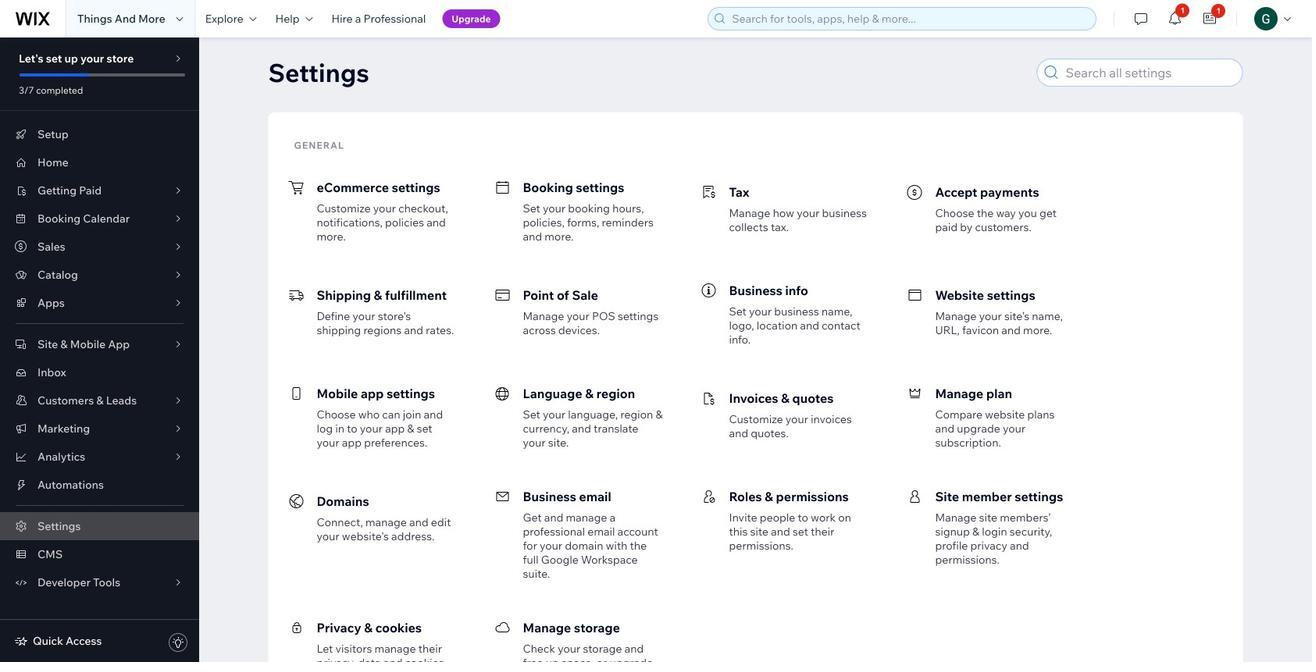Task type: describe. For each thing, give the bounding box(es) containing it.
Search all settings field
[[1061, 59, 1238, 86]]

sidebar element
[[0, 38, 199, 663]]

general-section element
[[282, 155, 1229, 663]]



Task type: vqa. For each thing, say whether or not it's contained in the screenshot.
Search all settings field
yes



Task type: locate. For each thing, give the bounding box(es) containing it.
Search for tools, apps, help & more... field
[[728, 8, 1092, 30]]



